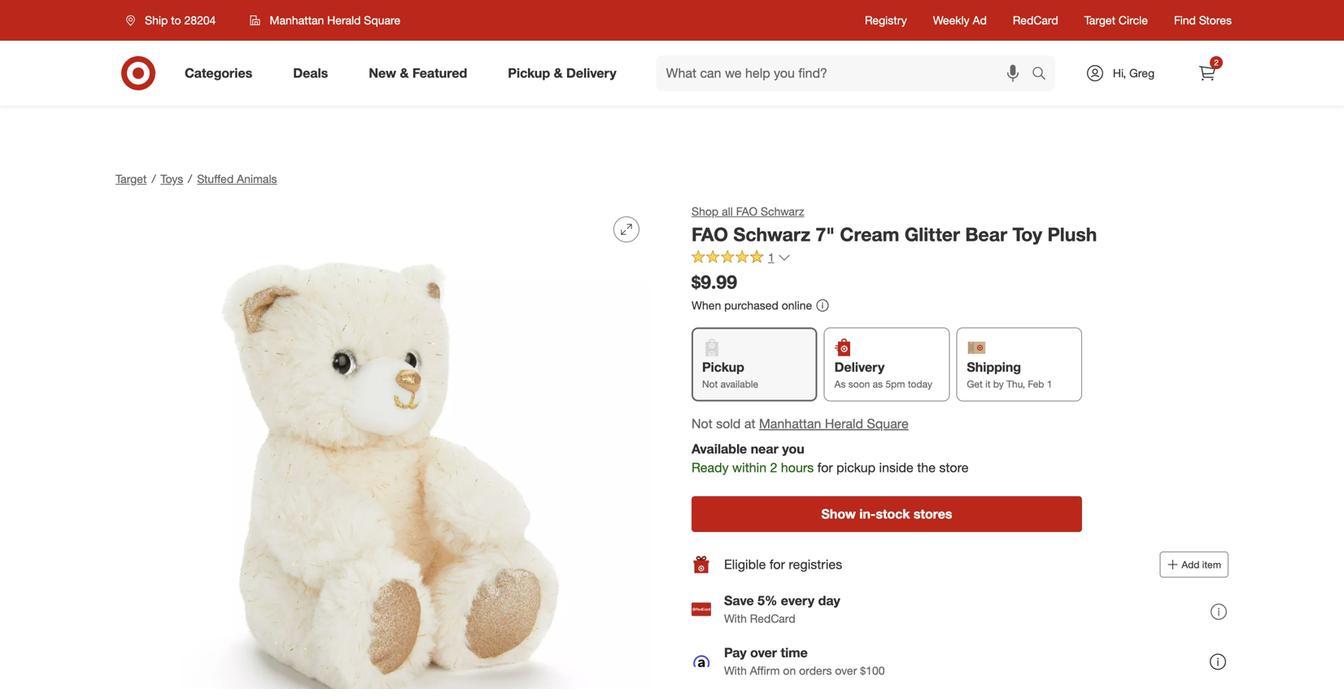 Task type: describe. For each thing, give the bounding box(es) containing it.
search button
[[1025, 55, 1064, 94]]

weekly ad link
[[934, 12, 987, 28]]

1 horizontal spatial square
[[867, 416, 909, 432]]

it
[[986, 378, 991, 390]]

pay
[[725, 645, 747, 661]]

& for new
[[400, 65, 409, 81]]

inside
[[880, 460, 914, 476]]

stores
[[914, 507, 953, 522]]

target for target link
[[116, 172, 147, 186]]

shop all fao schwarz fao schwarz 7" cream glitter bear toy plush
[[692, 204, 1098, 246]]

0 vertical spatial fao
[[737, 204, 758, 219]]

as
[[835, 378, 846, 390]]

manhattan inside dropdown button
[[270, 13, 324, 27]]

pickup & delivery
[[508, 65, 617, 81]]

delivery as soon as 5pm today
[[835, 359, 933, 390]]

store
[[940, 460, 969, 476]]

orders
[[800, 664, 832, 678]]

add item
[[1182, 559, 1222, 571]]

1 inside shipping get it by thu, feb 1
[[1048, 378, 1053, 390]]

pickup for &
[[508, 65, 551, 81]]

time
[[781, 645, 808, 661]]

thu,
[[1007, 378, 1026, 390]]

deals link
[[279, 55, 349, 91]]

categories link
[[171, 55, 273, 91]]

1 vertical spatial herald
[[825, 416, 864, 432]]

add
[[1182, 559, 1200, 571]]

ship to 28204
[[145, 13, 216, 27]]

purchased
[[725, 298, 779, 313]]

at
[[745, 416, 756, 432]]

by
[[994, 378, 1004, 390]]

shop
[[692, 204, 719, 219]]

hours
[[781, 460, 814, 476]]

day
[[819, 593, 841, 609]]

ship
[[145, 13, 168, 27]]

1 vertical spatial schwarz
[[734, 223, 811, 246]]

pickup not available
[[703, 359, 759, 390]]

on
[[784, 664, 796, 678]]

affirm
[[750, 664, 780, 678]]

all
[[722, 204, 733, 219]]

add item button
[[1160, 552, 1229, 578]]

7"
[[816, 223, 835, 246]]

search
[[1025, 67, 1064, 83]]

manhattan herald square button
[[240, 6, 411, 35]]

$100
[[861, 664, 885, 678]]

when
[[692, 298, 722, 313]]

pickup & delivery link
[[494, 55, 637, 91]]

1 vertical spatial over
[[836, 664, 858, 678]]

5%
[[758, 593, 778, 609]]

animals
[[237, 172, 277, 186]]

eligible for registries
[[725, 557, 843, 573]]

item
[[1203, 559, 1222, 571]]

target link
[[116, 172, 147, 186]]

0 horizontal spatial over
[[751, 645, 778, 661]]

show
[[822, 507, 856, 522]]

& for pickup
[[554, 65, 563, 81]]

with inside pay over time with affirm on orders over $100
[[725, 664, 747, 678]]

find stores link
[[1175, 12, 1233, 28]]

find stores
[[1175, 13, 1233, 27]]

sold
[[717, 416, 741, 432]]

registry
[[865, 13, 908, 27]]

plush
[[1048, 223, 1098, 246]]

featured
[[413, 65, 468, 81]]

toys
[[161, 172, 183, 186]]

in-
[[860, 507, 876, 522]]

1 horizontal spatial manhattan
[[760, 416, 822, 432]]

2 link
[[1190, 55, 1226, 91]]

get
[[967, 378, 983, 390]]

find
[[1175, 13, 1197, 27]]

weekly ad
[[934, 13, 987, 27]]

feb
[[1029, 378, 1045, 390]]

registries
[[789, 557, 843, 573]]



Task type: locate. For each thing, give the bounding box(es) containing it.
new
[[369, 65, 397, 81]]

every
[[781, 593, 815, 609]]

0 vertical spatial target
[[1085, 13, 1116, 27]]

0 horizontal spatial for
[[770, 557, 786, 573]]

0 vertical spatial redcard
[[1014, 13, 1059, 27]]

shipping get it by thu, feb 1
[[967, 359, 1053, 390]]

1 & from the left
[[400, 65, 409, 81]]

new & featured link
[[355, 55, 488, 91]]

0 vertical spatial schwarz
[[761, 204, 805, 219]]

fao schwarz 7&#34; cream glitter bear toy plush, 1 of 7 image
[[116, 204, 653, 690]]

manhattan up you
[[760, 416, 822, 432]]

2 & from the left
[[554, 65, 563, 81]]

What can we help you find? suggestions appear below search field
[[657, 55, 1036, 91]]

0 vertical spatial not
[[703, 378, 718, 390]]

0 vertical spatial 1
[[769, 251, 775, 265]]

1 horizontal spatial fao
[[737, 204, 758, 219]]

for
[[818, 460, 833, 476], [770, 557, 786, 573]]

eligible
[[725, 557, 766, 573]]

delivery inside delivery as soon as 5pm today
[[835, 359, 885, 375]]

1 vertical spatial 1
[[1048, 378, 1053, 390]]

greg
[[1130, 66, 1155, 80]]

pickup
[[837, 460, 876, 476]]

0 horizontal spatial square
[[364, 13, 401, 27]]

0 horizontal spatial redcard
[[750, 612, 796, 626]]

stuffed animals link
[[197, 172, 277, 186]]

0 horizontal spatial manhattan
[[270, 13, 324, 27]]

when purchased online
[[692, 298, 813, 313]]

herald
[[327, 13, 361, 27], [825, 416, 864, 432]]

$9.99
[[692, 271, 738, 294]]

today
[[908, 378, 933, 390]]

categories
[[185, 65, 253, 81]]

1 horizontal spatial redcard
[[1014, 13, 1059, 27]]

for right hours
[[818, 460, 833, 476]]

5pm
[[886, 378, 906, 390]]

fao down shop at the top of page
[[692, 223, 729, 246]]

1 vertical spatial square
[[867, 416, 909, 432]]

1 vertical spatial redcard
[[750, 612, 796, 626]]

available
[[692, 441, 748, 457]]

1 with from the top
[[725, 612, 747, 626]]

1 vertical spatial fao
[[692, 223, 729, 246]]

you
[[783, 441, 805, 457]]

1 vertical spatial 2
[[771, 460, 778, 476]]

with inside the save 5% every day with redcard
[[725, 612, 747, 626]]

0 horizontal spatial herald
[[327, 13, 361, 27]]

0 vertical spatial manhattan
[[270, 13, 324, 27]]

1 horizontal spatial pickup
[[703, 359, 745, 375]]

1 vertical spatial delivery
[[835, 359, 885, 375]]

herald up available near you ready within 2 hours for pickup inside the store
[[825, 416, 864, 432]]

1 horizontal spatial over
[[836, 664, 858, 678]]

0 vertical spatial over
[[751, 645, 778, 661]]

target circle
[[1085, 13, 1149, 27]]

1 horizontal spatial delivery
[[835, 359, 885, 375]]

0 horizontal spatial 2
[[771, 460, 778, 476]]

1 horizontal spatial herald
[[825, 416, 864, 432]]

show in-stock stores
[[822, 507, 953, 522]]

redcard link
[[1014, 12, 1059, 28]]

not left sold
[[692, 416, 713, 432]]

2 down stores
[[1215, 57, 1219, 68]]

not left the available
[[703, 378, 718, 390]]

toys link
[[161, 172, 183, 186]]

1 vertical spatial pickup
[[703, 359, 745, 375]]

pickup
[[508, 65, 551, 81], [703, 359, 745, 375]]

schwarz right all
[[761, 204, 805, 219]]

near
[[751, 441, 779, 457]]

0 vertical spatial pickup
[[508, 65, 551, 81]]

1 horizontal spatial &
[[554, 65, 563, 81]]

ready
[[692, 460, 729, 476]]

target
[[1085, 13, 1116, 27], [116, 172, 147, 186]]

0 horizontal spatial &
[[400, 65, 409, 81]]

new & featured
[[369, 65, 468, 81]]

as
[[873, 378, 883, 390]]

save 5% every day with redcard
[[725, 593, 841, 626]]

available
[[721, 378, 759, 390]]

redcard
[[1014, 13, 1059, 27], [750, 612, 796, 626]]

show in-stock stores button
[[692, 497, 1083, 533]]

weekly
[[934, 13, 970, 27]]

0 vertical spatial with
[[725, 612, 747, 626]]

hi,
[[1114, 66, 1127, 80]]

pickup inside pickup not available
[[703, 359, 745, 375]]

1 right "feb"
[[1048, 378, 1053, 390]]

over up the affirm
[[751, 645, 778, 661]]

1
[[769, 251, 775, 265], [1048, 378, 1053, 390]]

1 link
[[692, 250, 791, 268]]

square inside dropdown button
[[364, 13, 401, 27]]

bear
[[966, 223, 1008, 246]]

with down 'pay'
[[725, 664, 747, 678]]

0 vertical spatial square
[[364, 13, 401, 27]]

square up new
[[364, 13, 401, 27]]

0 horizontal spatial 1
[[769, 251, 775, 265]]

2 inside available near you ready within 2 hours for pickup inside the store
[[771, 460, 778, 476]]

shipping
[[967, 359, 1022, 375]]

1 vertical spatial target
[[116, 172, 147, 186]]

& inside 'link'
[[400, 65, 409, 81]]

0 vertical spatial herald
[[327, 13, 361, 27]]

0 vertical spatial delivery
[[567, 65, 617, 81]]

1 vertical spatial not
[[692, 416, 713, 432]]

stock
[[876, 507, 911, 522]]

28204
[[184, 13, 216, 27]]

not inside pickup not available
[[703, 378, 718, 390]]

0 horizontal spatial pickup
[[508, 65, 551, 81]]

the
[[918, 460, 936, 476]]

1 horizontal spatial 2
[[1215, 57, 1219, 68]]

to
[[171, 13, 181, 27]]

for inside available near you ready within 2 hours for pickup inside the store
[[818, 460, 833, 476]]

ship to 28204 button
[[116, 6, 233, 35]]

online
[[782, 298, 813, 313]]

not
[[703, 378, 718, 390], [692, 416, 713, 432]]

hi, greg
[[1114, 66, 1155, 80]]

toy
[[1013, 223, 1043, 246]]

1 vertical spatial manhattan
[[760, 416, 822, 432]]

over
[[751, 645, 778, 661], [836, 664, 858, 678]]

circle
[[1119, 13, 1149, 27]]

0 vertical spatial 2
[[1215, 57, 1219, 68]]

manhattan herald square
[[270, 13, 401, 27]]

0 horizontal spatial delivery
[[567, 65, 617, 81]]

0 horizontal spatial fao
[[692, 223, 729, 246]]

redcard inside the save 5% every day with redcard
[[750, 612, 796, 626]]

manhattan up deals
[[270, 13, 324, 27]]

1 vertical spatial with
[[725, 664, 747, 678]]

schwarz
[[761, 204, 805, 219], [734, 223, 811, 246]]

target for target circle
[[1085, 13, 1116, 27]]

fao right all
[[737, 204, 758, 219]]

target circle link
[[1085, 12, 1149, 28]]

redcard up search
[[1014, 13, 1059, 27]]

2 with from the top
[[725, 664, 747, 678]]

1 horizontal spatial target
[[1085, 13, 1116, 27]]

target left the circle
[[1085, 13, 1116, 27]]

schwarz up 1 link
[[734, 223, 811, 246]]

manhattan herald square button
[[760, 415, 909, 433]]

herald up deals "link"
[[327, 13, 361, 27]]

glitter
[[905, 223, 961, 246]]

not sold at manhattan herald square
[[692, 416, 909, 432]]

fao
[[737, 204, 758, 219], [692, 223, 729, 246]]

square down 5pm
[[867, 416, 909, 432]]

1 horizontal spatial 1
[[1048, 378, 1053, 390]]

pay over time with affirm on orders over $100
[[725, 645, 885, 678]]

available near you ready within 2 hours for pickup inside the store
[[692, 441, 969, 476]]

cream
[[841, 223, 900, 246]]

1 horizontal spatial for
[[818, 460, 833, 476]]

square
[[364, 13, 401, 27], [867, 416, 909, 432]]

for right eligible
[[770, 557, 786, 573]]

redcard down the 5%
[[750, 612, 796, 626]]

2
[[1215, 57, 1219, 68], [771, 460, 778, 476]]

pickup for not
[[703, 359, 745, 375]]

over left $100
[[836, 664, 858, 678]]

2 down near
[[771, 460, 778, 476]]

1 vertical spatial for
[[770, 557, 786, 573]]

save
[[725, 593, 754, 609]]

within
[[733, 460, 767, 476]]

herald inside dropdown button
[[327, 13, 361, 27]]

0 horizontal spatial target
[[116, 172, 147, 186]]

stuffed
[[197, 172, 234, 186]]

stores
[[1200, 13, 1233, 27]]

0 vertical spatial for
[[818, 460, 833, 476]]

with down save
[[725, 612, 747, 626]]

1 up when purchased online
[[769, 251, 775, 265]]

target left toys
[[116, 172, 147, 186]]

manhattan
[[270, 13, 324, 27], [760, 416, 822, 432]]

stuffed animals
[[197, 172, 277, 186]]



Task type: vqa. For each thing, say whether or not it's contained in the screenshot.
Only in Only at ¬
no



